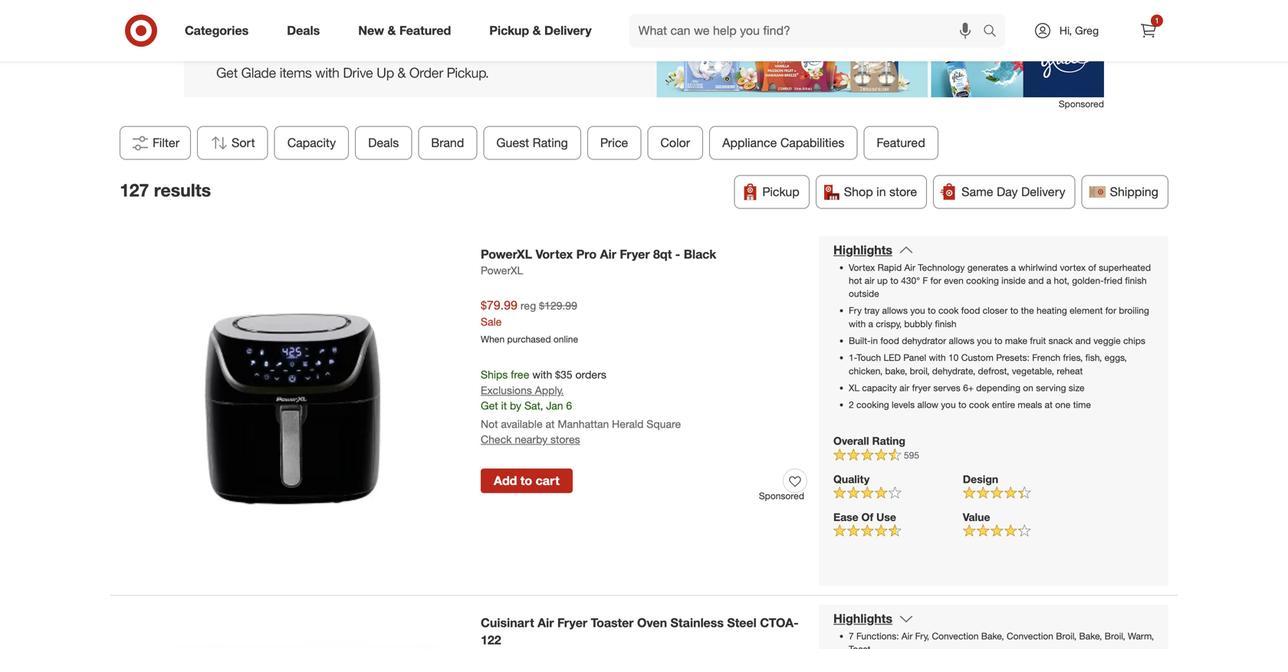 Task type: vqa. For each thing, say whether or not it's contained in the screenshot.
hot at the top
yes



Task type: describe. For each thing, give the bounding box(es) containing it.
the
[[1021, 305, 1034, 316]]

0 vertical spatial cooking
[[966, 275, 999, 286]]

air inside 7 functions: air fry, convection bake, convection broil, bake, broil, warm, toast
[[902, 630, 913, 642]]

one
[[1055, 399, 1071, 411]]

veggie
[[1094, 335, 1121, 347]]

same day delivery button
[[933, 175, 1075, 209]]

air inside cuisinart air fryer toaster oven stainless steel ctoa- 122
[[538, 616, 554, 630]]

pickup for pickup
[[762, 184, 800, 199]]

hi,
[[1060, 24, 1072, 37]]

steel
[[727, 616, 757, 630]]

closer
[[983, 305, 1008, 316]]

1-
[[849, 352, 857, 364]]

design
[[963, 473, 998, 486]]

2 highlights button from the top
[[833, 611, 914, 627]]

deals for deals link
[[287, 23, 320, 38]]

bake,
[[885, 365, 907, 377]]

appliance capabilities
[[722, 135, 845, 150]]

serving
[[1036, 382, 1066, 394]]

same day delivery
[[962, 184, 1065, 199]]

$79.99
[[481, 298, 517, 313]]

0 vertical spatial with
[[849, 318, 866, 330]]

1
[[1155, 16, 1159, 25]]

guest
[[496, 135, 529, 150]]

value
[[963, 511, 990, 524]]

2
[[849, 399, 854, 411]]

0 vertical spatial and
[[1028, 275, 1044, 286]]

0 vertical spatial a
[[1011, 262, 1016, 273]]

golden-
[[1072, 275, 1104, 286]]

cuisinart air fryer toaster oven stainless steel ctoa- 122
[[481, 616, 799, 648]]

$35
[[555, 368, 572, 381]]

overall rating
[[833, 435, 905, 448]]

hi, greg
[[1060, 24, 1099, 37]]

0 horizontal spatial finish
[[935, 318, 957, 330]]

0 horizontal spatial of
[[861, 511, 873, 524]]

127 results
[[120, 179, 211, 201]]

capacity button
[[274, 126, 349, 160]]

bubbly
[[904, 318, 932, 330]]

in inside button
[[876, 184, 886, 199]]

when
[[481, 334, 505, 345]]

fried
[[1104, 275, 1123, 286]]

vortex inside the powerxl vortex pro air fryer 8qt - black powerxl
[[536, 247, 573, 262]]

0 horizontal spatial food
[[880, 335, 899, 347]]

sale
[[481, 315, 502, 329]]

1 vertical spatial for
[[1105, 305, 1116, 316]]

functions:
[[856, 630, 899, 642]]

at inside ships free with $35 orders exclusions apply. get it by sat, jan 6 not available at manhattan herald square check nearby stores
[[546, 418, 555, 431]]

0 vertical spatial you
[[910, 305, 925, 316]]

meals
[[1018, 399, 1042, 411]]

built-
[[849, 335, 871, 347]]

cuisinart
[[481, 616, 534, 630]]

new
[[358, 23, 384, 38]]

rating
[[872, 435, 905, 448]]

powerxl link
[[481, 263, 523, 278]]

get
[[481, 399, 498, 413]]

1 vertical spatial you
[[977, 335, 992, 347]]

0 vertical spatial for
[[930, 275, 941, 286]]

2 powerxl from the top
[[481, 264, 523, 277]]

sort
[[232, 135, 255, 150]]

oven
[[637, 616, 667, 630]]

exclusions apply. button
[[481, 383, 564, 398]]

ships
[[481, 368, 508, 381]]

to down the 6+
[[958, 399, 967, 411]]

manhattan
[[558, 418, 609, 431]]

ease
[[833, 511, 858, 524]]

with inside ships free with $35 orders exclusions apply. get it by sat, jan 6 not available at manhattan herald square check nearby stores
[[532, 368, 552, 381]]

1 bake, from the left
[[981, 630, 1004, 642]]

1 link
[[1132, 14, 1165, 48]]

0 horizontal spatial allows
[[882, 305, 908, 316]]

add to cart button
[[481, 469, 573, 494]]

add to cart
[[494, 474, 560, 489]]

presets:
[[996, 352, 1030, 364]]

led
[[884, 352, 901, 364]]

shop
[[844, 184, 873, 199]]

delivery for same day delivery
[[1021, 184, 1065, 199]]

herald
[[612, 418, 644, 431]]

highlights for 2nd highlights dropdown button from the top
[[833, 611, 892, 626]]

brand
[[431, 135, 464, 150]]

6
[[566, 399, 572, 413]]

broil,
[[910, 365, 930, 377]]

7 functions: air fry, convection bake, convection broil, bake, broil, warm, toast
[[849, 630, 1154, 649]]

crispy,
[[876, 318, 902, 330]]

sort button
[[197, 126, 268, 160]]

to right up
[[890, 275, 899, 286]]

cart
[[536, 474, 560, 489]]

check nearby stores button
[[481, 432, 580, 448]]

chicken,
[[849, 365, 883, 377]]

color button
[[647, 126, 703, 160]]

appliance capabilities button
[[709, 126, 858, 160]]

store
[[889, 184, 917, 199]]

capacity
[[287, 135, 336, 150]]

rating
[[533, 135, 568, 150]]

stores
[[551, 433, 580, 446]]

depending
[[976, 382, 1020, 394]]

day
[[997, 184, 1018, 199]]

122
[[481, 633, 501, 648]]

highlights for first highlights dropdown button
[[833, 243, 892, 257]]

advertisement region
[[184, 21, 1104, 98]]

ease of use
[[833, 511, 896, 524]]

capabilities
[[781, 135, 845, 150]]

shop in store
[[844, 184, 917, 199]]

shipping
[[1110, 184, 1159, 199]]



Task type: locate. For each thing, give the bounding box(es) containing it.
to left the
[[1010, 305, 1018, 316]]

delivery inside button
[[1021, 184, 1065, 199]]

1 vertical spatial allows
[[949, 335, 974, 347]]

1 vertical spatial sponsored
[[759, 490, 804, 502]]

0 horizontal spatial with
[[532, 368, 552, 381]]

fries,
[[1063, 352, 1083, 364]]

in up 'touch'
[[871, 335, 878, 347]]

1 highlights button from the top
[[833, 243, 914, 258]]

f
[[923, 275, 928, 286]]

allow
[[917, 399, 938, 411]]

& for pickup
[[533, 23, 541, 38]]

0 horizontal spatial featured
[[399, 23, 451, 38]]

apply.
[[535, 384, 564, 397]]

of up golden-
[[1088, 262, 1096, 273]]

0 horizontal spatial convection
[[932, 630, 979, 642]]

1 horizontal spatial a
[[1011, 262, 1016, 273]]

delivery
[[544, 23, 592, 38], [1021, 184, 1065, 199]]

you up bubbly
[[910, 305, 925, 316]]

to right add
[[520, 474, 532, 489]]

to inside button
[[520, 474, 532, 489]]

0 vertical spatial in
[[876, 184, 886, 199]]

you up custom
[[977, 335, 992, 347]]

generates
[[967, 262, 1008, 273]]

air inside the powerxl vortex pro air fryer 8qt - black powerxl
[[600, 247, 616, 262]]

1 vertical spatial food
[[880, 335, 899, 347]]

0 vertical spatial pickup
[[489, 23, 529, 38]]

2 vertical spatial a
[[868, 318, 873, 330]]

0 vertical spatial deals
[[287, 23, 320, 38]]

2 vertical spatial with
[[532, 368, 552, 381]]

1 vertical spatial highlights
[[833, 611, 892, 626]]

0 horizontal spatial &
[[388, 23, 396, 38]]

featured up store
[[877, 135, 925, 150]]

deals left new
[[287, 23, 320, 38]]

reheat
[[1057, 365, 1083, 377]]

0 horizontal spatial pickup
[[489, 23, 529, 38]]

at left one
[[1045, 399, 1053, 411]]

featured right new
[[399, 23, 451, 38]]

1 & from the left
[[388, 23, 396, 38]]

0 vertical spatial cook
[[938, 305, 959, 316]]

deals
[[287, 23, 320, 38], [368, 135, 399, 150]]

appliance
[[722, 135, 777, 150]]

1 horizontal spatial at
[[1045, 399, 1053, 411]]

it
[[501, 399, 507, 413]]

0 vertical spatial fryer
[[620, 247, 650, 262]]

you down serves
[[941, 399, 956, 411]]

1 vertical spatial of
[[861, 511, 873, 524]]

cook down even
[[938, 305, 959, 316]]

1 vertical spatial deals
[[368, 135, 399, 150]]

0 vertical spatial sponsored
[[1059, 98, 1104, 110]]

fryer inside cuisinart air fryer toaster oven stainless steel ctoa- 122
[[557, 616, 587, 630]]

panel
[[903, 352, 926, 364]]

0 horizontal spatial broil,
[[1056, 630, 1077, 642]]

pickup inside button
[[762, 184, 800, 199]]

1 horizontal spatial you
[[941, 399, 956, 411]]

What can we help you find? suggestions appear below search field
[[629, 14, 987, 48]]

in left store
[[876, 184, 886, 199]]

whirlwind
[[1019, 262, 1057, 273]]

vegetable,
[[1012, 365, 1054, 377]]

2 broil, from the left
[[1105, 630, 1125, 642]]

highlights up 7
[[833, 611, 892, 626]]

powerxl vortex pro air fryer 8qt - black image
[[125, 242, 463, 580], [125, 242, 463, 580]]

1 vertical spatial finish
[[935, 318, 957, 330]]

finish down superheated
[[1125, 275, 1147, 286]]

0 horizontal spatial at
[[546, 418, 555, 431]]

hot,
[[1054, 275, 1070, 286]]

0 vertical spatial air
[[865, 275, 875, 286]]

cooking down the 'generates'
[[966, 275, 999, 286]]

add
[[494, 474, 517, 489]]

2 & from the left
[[533, 23, 541, 38]]

bake, left warm,
[[1079, 630, 1102, 642]]

air right the cuisinart at the left bottom
[[538, 616, 554, 630]]

at inside vortex rapid air technology generates a whirlwind vortex of superheated hot air up to 430° f for even cooking inside and a hot, golden-fried finish outside fry tray allows you to cook food closer to the heating element for broiling with a crispy, bubbly finish built-in food dehydrator allows you to make fruit snack and veggie chips 1-touch led panel with 10 custom presets: french fries, fish, eggs, chicken, bake, broil, dehydrate, defrost, vegetable, reheat xl capacity air fryer serves 6+ depending on serving size 2 cooking levels allow you to cook entire meals at one time
[[1045, 399, 1053, 411]]

new & featured
[[358, 23, 451, 38]]

a down tray
[[868, 318, 873, 330]]

fry,
[[915, 630, 929, 642]]

0 horizontal spatial fryer
[[557, 616, 587, 630]]

1 horizontal spatial and
[[1075, 335, 1091, 347]]

1 horizontal spatial broil,
[[1105, 630, 1125, 642]]

1 horizontal spatial &
[[533, 23, 541, 38]]

1 horizontal spatial delivery
[[1021, 184, 1065, 199]]

delivery for pickup & delivery
[[544, 23, 592, 38]]

$79.99 reg $129.99 sale when purchased online
[[481, 298, 578, 345]]

1 vertical spatial powerxl
[[481, 264, 523, 277]]

vortex left pro
[[536, 247, 573, 262]]

1 vertical spatial fryer
[[557, 616, 587, 630]]

filter
[[153, 135, 180, 150]]

0 vertical spatial allows
[[882, 305, 908, 316]]

1 horizontal spatial deals
[[368, 135, 399, 150]]

1 horizontal spatial vortex
[[849, 262, 875, 273]]

1 vertical spatial delivery
[[1021, 184, 1065, 199]]

and up fries,
[[1075, 335, 1091, 347]]

1 powerxl from the top
[[481, 247, 532, 262]]

2 horizontal spatial a
[[1046, 275, 1051, 286]]

deals for 'deals' button
[[368, 135, 399, 150]]

0 horizontal spatial delivery
[[544, 23, 592, 38]]

entire
[[992, 399, 1015, 411]]

1 vertical spatial cooking
[[856, 399, 889, 411]]

0 vertical spatial featured
[[399, 23, 451, 38]]

outside
[[849, 288, 879, 299]]

air left fry, at right bottom
[[902, 630, 913, 642]]

capacity
[[862, 382, 897, 394]]

430°
[[901, 275, 920, 286]]

1 vertical spatial cook
[[969, 399, 989, 411]]

for right f
[[930, 275, 941, 286]]

1 vertical spatial and
[[1075, 335, 1091, 347]]

of left use
[[861, 511, 873, 524]]

0 vertical spatial highlights button
[[833, 243, 914, 258]]

cooking
[[966, 275, 999, 286], [856, 399, 889, 411]]

vortex
[[536, 247, 573, 262], [849, 262, 875, 273]]

0 horizontal spatial bake,
[[981, 630, 1004, 642]]

vortex
[[1060, 262, 1086, 273]]

2 convection from the left
[[1007, 630, 1053, 642]]

$129.99
[[539, 299, 577, 313]]

ctoa-
[[760, 616, 799, 630]]

air left up
[[865, 275, 875, 286]]

with down fry
[[849, 318, 866, 330]]

&
[[388, 23, 396, 38], [533, 23, 541, 38]]

1 broil, from the left
[[1056, 630, 1077, 642]]

pickup for pickup & delivery
[[489, 23, 529, 38]]

2 bake, from the left
[[1079, 630, 1102, 642]]

allows up 10
[[949, 335, 974, 347]]

0 vertical spatial powerxl
[[481, 247, 532, 262]]

1 vertical spatial a
[[1046, 275, 1051, 286]]

highlights button up rapid
[[833, 243, 914, 258]]

levels
[[892, 399, 915, 411]]

chips
[[1123, 335, 1145, 347]]

bake,
[[981, 630, 1004, 642], [1079, 630, 1102, 642]]

for left the broiling
[[1105, 305, 1116, 316]]

0 horizontal spatial and
[[1028, 275, 1044, 286]]

air inside vortex rapid air technology generates a whirlwind vortex of superheated hot air up to 430° f for even cooking inside and a hot, golden-fried finish outside fry tray allows you to cook food closer to the heating element for broiling with a crispy, bubbly finish built-in food dehydrator allows you to make fruit snack and veggie chips 1-touch led panel with 10 custom presets: french fries, fish, eggs, chicken, bake, broil, dehydrate, defrost, vegetable, reheat xl capacity air fryer serves 6+ depending on serving size 2 cooking levels allow you to cook entire meals at one time
[[904, 262, 915, 273]]

you
[[910, 305, 925, 316], [977, 335, 992, 347], [941, 399, 956, 411]]

& for new
[[388, 23, 396, 38]]

1 horizontal spatial featured
[[877, 135, 925, 150]]

food down crispy,
[[880, 335, 899, 347]]

0 horizontal spatial cooking
[[856, 399, 889, 411]]

finish
[[1125, 275, 1147, 286], [935, 318, 957, 330]]

1 vertical spatial with
[[929, 352, 946, 364]]

broil,
[[1056, 630, 1077, 642], [1105, 630, 1125, 642]]

1 horizontal spatial fryer
[[620, 247, 650, 262]]

highlights button
[[833, 243, 914, 258], [833, 611, 914, 627]]

bake, right fry, at right bottom
[[981, 630, 1004, 642]]

2 horizontal spatial with
[[929, 352, 946, 364]]

1 vertical spatial highlights button
[[833, 611, 914, 627]]

air right pro
[[600, 247, 616, 262]]

hot
[[849, 275, 862, 286]]

deals inside button
[[368, 135, 399, 150]]

convection
[[932, 630, 979, 642], [1007, 630, 1053, 642]]

inside
[[1001, 275, 1026, 286]]

cuisinart air fryer toaster oven stainless steel ctoa- 122 link
[[481, 614, 807, 649]]

serves
[[933, 382, 961, 394]]

0 horizontal spatial vortex
[[536, 247, 573, 262]]

finish right bubbly
[[935, 318, 957, 330]]

1 horizontal spatial sponsored
[[1059, 98, 1104, 110]]

xl
[[849, 382, 860, 394]]

fryer
[[912, 382, 931, 394]]

toaster
[[591, 616, 634, 630]]

1 horizontal spatial for
[[1105, 305, 1116, 316]]

1 horizontal spatial allows
[[949, 335, 974, 347]]

vortex up 'hot'
[[849, 262, 875, 273]]

sponsored
[[1059, 98, 1104, 110], [759, 490, 804, 502]]

featured inside button
[[877, 135, 925, 150]]

and down whirlwind at the top right of the page
[[1028, 275, 1044, 286]]

to left 'make'
[[994, 335, 1003, 347]]

free
[[511, 368, 529, 381]]

exclusions
[[481, 384, 532, 397]]

2 horizontal spatial you
[[977, 335, 992, 347]]

purchased
[[507, 334, 551, 345]]

broiling
[[1119, 305, 1149, 316]]

same
[[962, 184, 993, 199]]

highlights up 'hot'
[[833, 243, 892, 257]]

highlights button up functions:
[[833, 611, 914, 627]]

1 horizontal spatial cooking
[[966, 275, 999, 286]]

orders
[[575, 368, 606, 381]]

with up apply.
[[532, 368, 552, 381]]

fryer left '8qt'
[[620, 247, 650, 262]]

deals button
[[355, 126, 412, 160]]

deals left brand
[[368, 135, 399, 150]]

custom
[[961, 352, 994, 364]]

pickup button
[[734, 175, 809, 209]]

1 vertical spatial featured
[[877, 135, 925, 150]]

toast
[[849, 644, 871, 649]]

make
[[1005, 335, 1027, 347]]

search
[[976, 25, 1013, 40]]

0 vertical spatial finish
[[1125, 275, 1147, 286]]

0 horizontal spatial deals
[[287, 23, 320, 38]]

595
[[904, 450, 919, 461]]

1 highlights from the top
[[833, 243, 892, 257]]

air up the 430°
[[904, 262, 915, 273]]

0 vertical spatial highlights
[[833, 243, 892, 257]]

time
[[1073, 399, 1091, 411]]

fryer inside the powerxl vortex pro air fryer 8qt - black powerxl
[[620, 247, 650, 262]]

allows up crispy,
[[882, 305, 908, 316]]

6+
[[963, 382, 974, 394]]

powerxl up $79.99
[[481, 264, 523, 277]]

with left 10
[[929, 352, 946, 364]]

up
[[877, 275, 888, 286]]

1 vertical spatial pickup
[[762, 184, 800, 199]]

french
[[1032, 352, 1061, 364]]

0 horizontal spatial for
[[930, 275, 941, 286]]

1 horizontal spatial pickup
[[762, 184, 800, 199]]

1 vertical spatial air
[[899, 382, 910, 394]]

1 horizontal spatial food
[[961, 305, 980, 316]]

0 horizontal spatial cook
[[938, 305, 959, 316]]

technology
[[918, 262, 965, 273]]

10
[[948, 352, 959, 364]]

2 vertical spatial you
[[941, 399, 956, 411]]

to up bubbly
[[928, 305, 936, 316]]

food left closer
[[961, 305, 980, 316]]

square
[[647, 418, 681, 431]]

0 horizontal spatial air
[[865, 275, 875, 286]]

ships free with $35 orders exclusions apply. get it by sat, jan 6 not available at manhattan herald square check nearby stores
[[481, 368, 681, 446]]

0 vertical spatial at
[[1045, 399, 1053, 411]]

1 vertical spatial at
[[546, 418, 555, 431]]

air left fryer
[[899, 382, 910, 394]]

air
[[600, 247, 616, 262], [904, 262, 915, 273], [538, 616, 554, 630], [902, 630, 913, 642]]

of inside vortex rapid air technology generates a whirlwind vortex of superheated hot air up to 430° f for even cooking inside and a hot, golden-fried finish outside fry tray allows you to cook food closer to the heating element for broiling with a crispy, bubbly finish built-in food dehydrator allows you to make fruit snack and veggie chips 1-touch led panel with 10 custom presets: french fries, fish, eggs, chicken, bake, broil, dehydrate, defrost, vegetable, reheat xl capacity air fryer serves 6+ depending on serving size 2 cooking levels allow you to cook entire meals at one time
[[1088, 262, 1096, 273]]

at down jan
[[546, 418, 555, 431]]

0 horizontal spatial a
[[868, 318, 873, 330]]

1 horizontal spatial bake,
[[1079, 630, 1102, 642]]

stainless
[[671, 616, 724, 630]]

powerxl up the powerxl link
[[481, 247, 532, 262]]

in inside vortex rapid air technology generates a whirlwind vortex of superheated hot air up to 430° f for even cooking inside and a hot, golden-fried finish outside fry tray allows you to cook food closer to the heating element for broiling with a crispy, bubbly finish built-in food dehydrator allows you to make fruit snack and veggie chips 1-touch led panel with 10 custom presets: french fries, fish, eggs, chicken, bake, broil, dehydrate, defrost, vegetable, reheat xl capacity air fryer serves 6+ depending on serving size 2 cooking levels allow you to cook entire meals at one time
[[871, 335, 878, 347]]

1 horizontal spatial of
[[1088, 262, 1096, 273]]

0 horizontal spatial sponsored
[[759, 490, 804, 502]]

1 horizontal spatial finish
[[1125, 275, 1147, 286]]

1 horizontal spatial convection
[[1007, 630, 1053, 642]]

1 horizontal spatial with
[[849, 318, 866, 330]]

1 horizontal spatial air
[[899, 382, 910, 394]]

at
[[1045, 399, 1053, 411], [546, 418, 555, 431]]

0 horizontal spatial you
[[910, 305, 925, 316]]

1 vertical spatial in
[[871, 335, 878, 347]]

powerxl
[[481, 247, 532, 262], [481, 264, 523, 277]]

pickup & delivery
[[489, 23, 592, 38]]

1 convection from the left
[[932, 630, 979, 642]]

brand button
[[418, 126, 477, 160]]

0 vertical spatial delivery
[[544, 23, 592, 38]]

use
[[876, 511, 896, 524]]

fryer left toaster
[[557, 616, 587, 630]]

deals link
[[274, 14, 339, 48]]

vortex inside vortex rapid air technology generates a whirlwind vortex of superheated hot air up to 430° f for even cooking inside and a hot, golden-fried finish outside fry tray allows you to cook food closer to the heating element for broiling with a crispy, bubbly finish built-in food dehydrator allows you to make fruit snack and veggie chips 1-touch led panel with 10 custom presets: french fries, fish, eggs, chicken, bake, broil, dehydrate, defrost, vegetable, reheat xl capacity air fryer serves 6+ depending on serving size 2 cooking levels allow you to cook entire meals at one time
[[849, 262, 875, 273]]

results
[[154, 179, 211, 201]]

0 vertical spatial of
[[1088, 262, 1096, 273]]

cuisinart air fryer toaster oven stainless steel ctoa-122 image
[[125, 611, 463, 649], [125, 611, 463, 649]]

a up inside
[[1011, 262, 1016, 273]]

1 horizontal spatial cook
[[969, 399, 989, 411]]

a left hot,
[[1046, 275, 1051, 286]]

cook down the 6+
[[969, 399, 989, 411]]

shop in store button
[[816, 175, 927, 209]]

shipping button
[[1082, 175, 1169, 209]]

guest rating button
[[483, 126, 581, 160]]

highlights
[[833, 243, 892, 257], [833, 611, 892, 626]]

2 highlights from the top
[[833, 611, 892, 626]]

0 vertical spatial food
[[961, 305, 980, 316]]

reg
[[520, 299, 536, 313]]

cooking down capacity
[[856, 399, 889, 411]]

pro
[[576, 247, 597, 262]]



